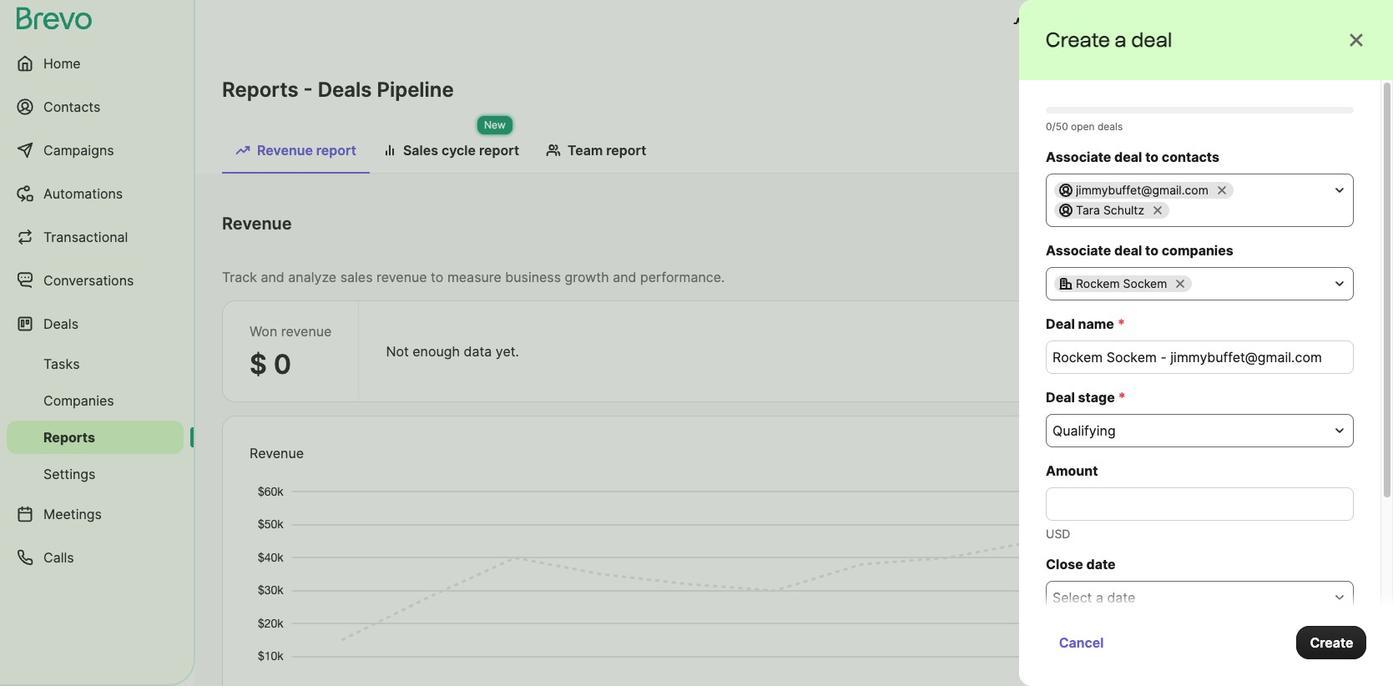 Task type: vqa. For each thing, say whether or not it's contained in the screenshot.
the Total
no



Task type: describe. For each thing, give the bounding box(es) containing it.
follow-
[[1171, 656, 1214, 673]]

tara
[[1076, 203, 1101, 217]]

calls link
[[7, 538, 184, 578]]

date
[[1023, 222, 1053, 239]]

1 vertical spatial revenue
[[222, 214, 292, 234]]

12/19/2022 - 01/06/2023
[[1113, 222, 1267, 239]]

stage
[[1078, 389, 1115, 406]]

companies
[[43, 392, 114, 409]]

amount
[[1046, 463, 1098, 479]]

tasks link
[[7, 347, 184, 381]]

usage
[[1034, 15, 1075, 32]]

sales
[[403, 142, 438, 159]]

1 vertical spatial data
[[1168, 452, 1196, 468]]

create a deal
[[1046, 28, 1173, 52]]

1 horizontal spatial deals
[[318, 78, 372, 102]]

a for create a task
[[1093, 630, 1101, 646]]

contacts link
[[7, 87, 184, 127]]

associate for associate deal to contacts
[[1046, 149, 1112, 165]]

close
[[1046, 556, 1084, 573]]

create button
[[1297, 626, 1367, 660]]

performance.
[[641, 269, 725, 286]]

growth
[[565, 269, 609, 286]]

01/06/2023
[[1194, 222, 1267, 239]]

conversations
[[43, 272, 134, 289]]

12/19/2022
[[1113, 222, 1184, 239]]

1 vertical spatial deals
[[43, 316, 78, 332]]

companies link
[[7, 384, 184, 418]]

won
[[250, 323, 277, 340]]

1 vertical spatial enough
[[1117, 452, 1164, 468]]

progress bar inside create a deal "dialog"
[[1046, 107, 1354, 114]]

reports for reports
[[43, 429, 95, 446]]

to left follow-
[[1154, 656, 1167, 673]]

qualifying
[[1053, 423, 1116, 439]]

date inside popup button
[[1108, 590, 1136, 606]]

analyze
[[288, 269, 337, 286]]

team report link
[[533, 134, 660, 172]]

contacts
[[43, 99, 100, 115]]

measure
[[447, 269, 502, 286]]

to left measure
[[431, 269, 444, 286]]

0 vertical spatial revenue
[[257, 142, 313, 159]]

select a date button
[[1046, 581, 1354, 615]]

* for deal stage *
[[1119, 389, 1126, 406]]

business
[[505, 269, 561, 286]]

usage and plan button
[[1000, 7, 1147, 40]]

companies
[[1162, 242, 1234, 259]]

cancel button
[[1046, 626, 1118, 660]]

deal name *
[[1046, 316, 1126, 332]]

automations
[[43, 185, 123, 202]]

a for select a date
[[1096, 590, 1104, 606]]

0 vertical spatial yet.
[[496, 343, 519, 360]]

deals link
[[7, 304, 184, 344]]

create for create a deal
[[1046, 28, 1111, 52]]

settings
[[43, 466, 96, 483]]

schultz
[[1104, 203, 1145, 217]]

this
[[1253, 656, 1276, 673]]

automations link
[[7, 174, 184, 214]]

2 vertical spatial revenue
[[250, 445, 304, 462]]

2 report from the left
[[479, 142, 519, 159]]

select a date
[[1053, 590, 1136, 606]]

create a task
[[1046, 630, 1132, 646]]

transactional
[[43, 229, 128, 246]]

none text field inside create a deal "dialog"
[[1046, 488, 1354, 521]]

1 vertical spatial not enough data yet.
[[1090, 452, 1223, 468]]

pipeline
[[377, 78, 454, 102]]

on
[[1234, 656, 1250, 673]]

calls
[[43, 549, 74, 566]]

sales cycle report link
[[370, 134, 533, 172]]

team
[[568, 142, 603, 159]]

cancel
[[1060, 635, 1105, 651]]

name
[[1078, 316, 1115, 332]]

deal stage *
[[1046, 389, 1126, 406]]

1 horizontal spatial not
[[1090, 452, 1113, 468]]

conversations link
[[7, 261, 184, 301]]

deal for deal name
[[1046, 316, 1075, 332]]

reports - deals pipeline
[[222, 78, 454, 102]]

revenue inside won revenue $ 0
[[281, 323, 332, 340]]

and for track
[[261, 269, 285, 286]]

create a task to follow-up on this deal
[[1066, 656, 1307, 673]]

range
[[1057, 222, 1093, 239]]

transactional link
[[7, 217, 184, 257]]

sales
[[340, 269, 373, 286]]

0 vertical spatial revenue
[[377, 269, 427, 286]]

plan
[[1105, 15, 1133, 32]]

tara schultz
[[1076, 203, 1145, 217]]

track and analyze sales revenue to measure business growth and performance.
[[222, 269, 725, 286]]

to up jimmybuffet@gmail.com
[[1146, 149, 1159, 165]]

rockem
[[1076, 276, 1120, 291]]

select
[[1053, 590, 1093, 606]]

associate deal to contacts
[[1046, 149, 1220, 165]]

revenue report
[[257, 142, 357, 159]]

up
[[1214, 656, 1230, 673]]



Task type: locate. For each thing, give the bounding box(es) containing it.
none text field inside create a deal "dialog"
[[1046, 341, 1354, 374]]

reports
[[222, 78, 299, 102], [43, 429, 95, 446]]

report right cycle at the left top
[[479, 142, 519, 159]]

0 horizontal spatial -
[[304, 78, 313, 102]]

close date
[[1046, 556, 1116, 573]]

associate
[[1046, 149, 1112, 165], [1046, 242, 1112, 259]]

yet. down the business
[[496, 343, 519, 360]]

0 horizontal spatial report
[[316, 142, 357, 159]]

task
[[1104, 630, 1132, 646], [1124, 656, 1150, 673]]

1 report from the left
[[316, 142, 357, 159]]

1 horizontal spatial and
[[613, 269, 637, 286]]

create for create a task
[[1046, 630, 1090, 646]]

home
[[43, 55, 81, 72]]

home link
[[7, 43, 184, 84]]

* right name
[[1118, 316, 1126, 332]]

0 vertical spatial not
[[386, 343, 409, 360]]

0 vertical spatial data
[[464, 343, 492, 360]]

enough down track and analyze sales revenue to measure business growth and performance.
[[413, 343, 460, 360]]

1 vertical spatial reports
[[43, 429, 95, 446]]

to
[[1146, 149, 1159, 165], [1146, 242, 1159, 259], [431, 269, 444, 286], [1154, 656, 1167, 673]]

task for create a task
[[1104, 630, 1132, 646]]

2 horizontal spatial and
[[1078, 15, 1102, 32]]

revenue right sales
[[377, 269, 427, 286]]

deal
[[1132, 28, 1173, 52], [1115, 149, 1143, 165], [1115, 242, 1143, 259], [1280, 656, 1307, 673]]

report for revenue report
[[316, 142, 357, 159]]

task down create a task at the bottom
[[1124, 656, 1150, 673]]

0 vertical spatial reports
[[222, 78, 299, 102]]

2 horizontal spatial report
[[607, 142, 647, 159]]

* for deal name *
[[1118, 316, 1126, 332]]

0 horizontal spatial not
[[386, 343, 409, 360]]

0 vertical spatial associate
[[1046, 149, 1112, 165]]

campaigns link
[[7, 130, 184, 170]]

and for usage
[[1078, 15, 1102, 32]]

and
[[1078, 15, 1102, 32], [261, 269, 285, 286], [613, 269, 637, 286]]

data down measure
[[464, 343, 492, 360]]

0
[[274, 348, 291, 381]]

cycle
[[442, 142, 476, 159]]

report for team report
[[607, 142, 647, 159]]

0 horizontal spatial deals
[[43, 316, 78, 332]]

1 associate from the top
[[1046, 149, 1112, 165]]

campaigns
[[43, 142, 114, 159]]

data down qualifying popup button
[[1168, 452, 1196, 468]]

- for 01/06/2023
[[1186, 222, 1192, 239]]

2 deal from the top
[[1046, 389, 1075, 406]]

enough
[[413, 343, 460, 360], [1117, 452, 1164, 468]]

and right growth
[[613, 269, 637, 286]]

reports up revenue report link
[[222, 78, 299, 102]]

- up 'companies'
[[1186, 222, 1192, 239]]

deals left pipeline on the top
[[318, 78, 372, 102]]

1 vertical spatial not
[[1090, 452, 1113, 468]]

0 vertical spatial deals
[[318, 78, 372, 102]]

a right usage
[[1115, 28, 1127, 52]]

0/50 open deals
[[1046, 120, 1123, 133]]

create inside create button
[[1310, 635, 1354, 651]]

1 vertical spatial revenue
[[281, 323, 332, 340]]

0 vertical spatial not enough data yet.
[[386, 343, 519, 360]]

enough down qualifying popup button
[[1117, 452, 1164, 468]]

deal left stage
[[1046, 389, 1075, 406]]

associate down range
[[1046, 242, 1112, 259]]

task down "select a date"
[[1104, 630, 1132, 646]]

a inside popup button
[[1096, 590, 1104, 606]]

deals
[[318, 78, 372, 102], [43, 316, 78, 332]]

0 vertical spatial -
[[304, 78, 313, 102]]

settings link
[[7, 458, 184, 491]]

deal for deal stage
[[1046, 389, 1075, 406]]

sockem
[[1124, 276, 1168, 291]]

not enough data yet. down track and analyze sales revenue to measure business growth and performance.
[[386, 343, 519, 360]]

1 vertical spatial -
[[1186, 222, 1192, 239]]

tab list
[[222, 134, 1367, 174]]

1 horizontal spatial -
[[1186, 222, 1192, 239]]

a for create a deal
[[1115, 28, 1127, 52]]

0 horizontal spatial yet.
[[496, 343, 519, 360]]

0 horizontal spatial revenue
[[281, 323, 332, 340]]

report right the 'team'
[[607, 142, 647, 159]]

1 vertical spatial deal
[[1046, 389, 1075, 406]]

revenue report link
[[222, 134, 370, 174]]

associate down 'open'
[[1046, 149, 1112, 165]]

yet.
[[496, 343, 519, 360], [1200, 452, 1223, 468]]

- up revenue report
[[304, 78, 313, 102]]

None text field
[[1046, 488, 1354, 521]]

reports for reports - deals pipeline
[[222, 78, 299, 102]]

associate for associate deal to companies
[[1046, 242, 1112, 259]]

date up "select a date"
[[1087, 556, 1116, 573]]

0 horizontal spatial data
[[464, 343, 492, 360]]

1 horizontal spatial enough
[[1117, 452, 1164, 468]]

and left plan
[[1078, 15, 1102, 32]]

deal left name
[[1046, 316, 1075, 332]]

a right select
[[1096, 590, 1104, 606]]

to down 12/19/2022
[[1146, 242, 1159, 259]]

data
[[464, 343, 492, 360], [1168, 452, 1196, 468]]

1 vertical spatial date
[[1108, 590, 1136, 606]]

report down reports - deals pipeline
[[316, 142, 357, 159]]

0/50
[[1046, 120, 1069, 133]]

1 vertical spatial *
[[1119, 389, 1126, 406]]

usd
[[1046, 527, 1071, 541]]

1 vertical spatial associate
[[1046, 242, 1112, 259]]

1 horizontal spatial yet.
[[1200, 452, 1223, 468]]

associate deal to companies
[[1046, 242, 1234, 259]]

reports link
[[7, 421, 184, 454]]

2 associate from the top
[[1046, 242, 1112, 259]]

jimmybuffet@gmail.com
[[1076, 183, 1209, 197]]

create for create a task to follow-up on this deal
[[1066, 656, 1109, 673]]

report
[[316, 142, 357, 159], [479, 142, 519, 159], [607, 142, 647, 159]]

revenue
[[377, 269, 427, 286], [281, 323, 332, 340]]

1 horizontal spatial revenue
[[377, 269, 427, 286]]

not enough data yet.
[[386, 343, 519, 360], [1090, 452, 1223, 468]]

a
[[1115, 28, 1127, 52], [1096, 590, 1104, 606], [1093, 630, 1101, 646], [1112, 656, 1120, 673]]

a down create a task at the bottom
[[1112, 656, 1120, 673]]

a down "select a date"
[[1093, 630, 1101, 646]]

team report
[[568, 142, 647, 159]]

1 horizontal spatial data
[[1168, 452, 1196, 468]]

not
[[386, 343, 409, 360], [1090, 452, 1113, 468]]

deals
[[1098, 120, 1123, 133]]

won revenue $ 0
[[250, 323, 332, 381]]

and inside button
[[1078, 15, 1102, 32]]

tasks
[[43, 356, 80, 372]]

track
[[222, 269, 257, 286]]

1 horizontal spatial report
[[479, 142, 519, 159]]

0 vertical spatial enough
[[413, 343, 460, 360]]

1 horizontal spatial reports
[[222, 78, 299, 102]]

reports inside reports link
[[43, 429, 95, 446]]

1 vertical spatial task
[[1124, 656, 1150, 673]]

meetings link
[[7, 494, 184, 534]]

create
[[1046, 28, 1111, 52], [1046, 630, 1090, 646], [1310, 635, 1354, 651], [1066, 656, 1109, 673]]

0 vertical spatial date
[[1087, 556, 1116, 573]]

not enough data yet. down qualifying popup button
[[1090, 452, 1223, 468]]

-
[[304, 78, 313, 102], [1186, 222, 1192, 239]]

0 vertical spatial deal
[[1046, 316, 1075, 332]]

0 vertical spatial task
[[1104, 630, 1132, 646]]

0 vertical spatial *
[[1118, 316, 1126, 332]]

progress bar
[[1046, 107, 1354, 114]]

rockem sockem
[[1076, 276, 1168, 291]]

1 deal from the top
[[1046, 316, 1075, 332]]

0 horizontal spatial and
[[261, 269, 285, 286]]

yet. down qualifying popup button
[[1200, 452, 1223, 468]]

None text field
[[1046, 341, 1354, 374]]

deals up tasks
[[43, 316, 78, 332]]

contacts
[[1162, 149, 1220, 165]]

open
[[1071, 120, 1095, 133]]

tab list containing revenue report
[[222, 134, 1367, 174]]

reports up settings
[[43, 429, 95, 446]]

1 vertical spatial yet.
[[1200, 452, 1223, 468]]

date right select
[[1108, 590, 1136, 606]]

*
[[1118, 316, 1126, 332], [1119, 389, 1126, 406]]

0 horizontal spatial enough
[[413, 343, 460, 360]]

0 horizontal spatial reports
[[43, 429, 95, 446]]

task for create a task to follow-up on this deal
[[1124, 656, 1150, 673]]

date
[[1087, 556, 1116, 573], [1108, 590, 1136, 606]]

3 report from the left
[[607, 142, 647, 159]]

- for deals
[[304, 78, 313, 102]]

0 horizontal spatial not enough data yet.
[[386, 343, 519, 360]]

date range
[[1023, 222, 1093, 239]]

* right stage
[[1119, 389, 1126, 406]]

and right track
[[261, 269, 285, 286]]

a for create a task to follow-up on this deal
[[1112, 656, 1120, 673]]

create a deal dialog
[[1020, 0, 1394, 686]]

meetings
[[43, 506, 102, 523]]

qualifying button
[[1046, 414, 1354, 448]]

revenue
[[257, 142, 313, 159], [222, 214, 292, 234], [250, 445, 304, 462]]

1 horizontal spatial not enough data yet.
[[1090, 452, 1223, 468]]

$
[[250, 348, 267, 381]]

usage and plan
[[1034, 15, 1133, 32]]

sales cycle report
[[403, 142, 519, 159]]

revenue up "0" in the left of the page
[[281, 323, 332, 340]]



